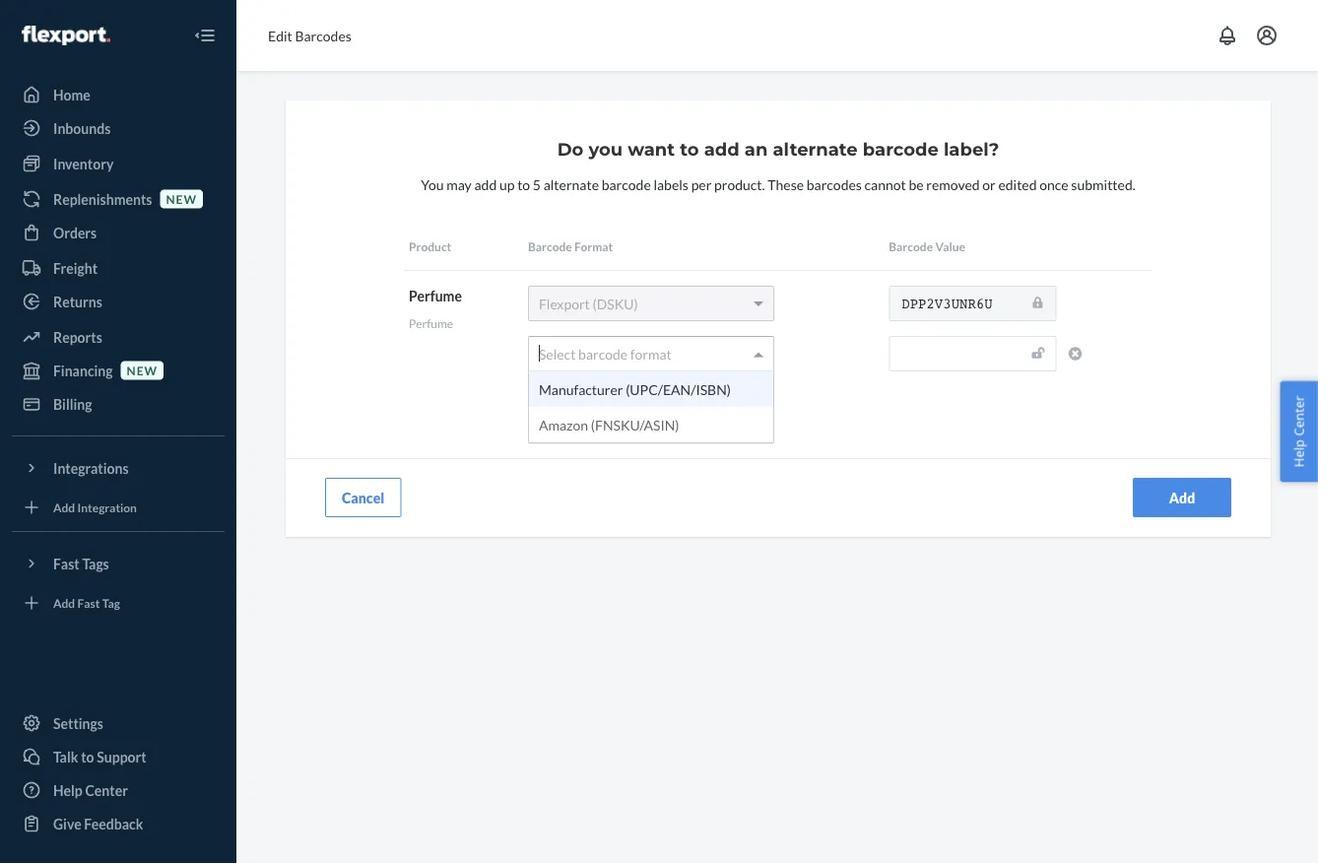 Task type: describe. For each thing, give the bounding box(es) containing it.
billing link
[[12, 388, 225, 420]]

talk to support
[[53, 748, 146, 765]]

reports link
[[12, 321, 225, 353]]

home link
[[12, 79, 225, 110]]

removed
[[927, 176, 980, 192]]

give feedback button
[[12, 808, 225, 840]]

[object object] option containing amazon (fnsku/asin)
[[529, 407, 773, 442]]

help center inside button
[[1290, 396, 1308, 467]]

new for replenishments
[[166, 192, 197, 206]]

returns link
[[12, 286, 225, 317]]

help inside button
[[1290, 440, 1308, 467]]

feedback
[[84, 815, 143, 832]]

barcodes
[[807, 176, 862, 192]]

lock alt image
[[1033, 296, 1043, 310]]

once
[[1040, 176, 1069, 192]]

labels
[[654, 176, 689, 192]]

barcode format
[[528, 239, 613, 254]]

returns
[[53, 293, 102, 310]]

cannot
[[865, 176, 906, 192]]

an
[[745, 138, 768, 160]]

give
[[53, 815, 81, 832]]

integrations
[[53, 460, 129, 476]]

home
[[53, 86, 90, 103]]

0 horizontal spatial help
[[53, 782, 83, 799]]

1 vertical spatial fast
[[77, 596, 100, 610]]

financing
[[53, 362, 113, 379]]

close navigation image
[[193, 24, 217, 47]]

replenishments
[[53, 191, 152, 207]]

inbounds link
[[12, 112, 225, 144]]

tag
[[102, 596, 120, 610]]

you
[[421, 176, 444, 192]]

2 perfume from the top
[[409, 316, 453, 331]]

format
[[630, 345, 672, 362]]

add integration link
[[12, 492, 225, 523]]

do
[[557, 138, 584, 160]]

do you want to add an alternate barcode label?
[[557, 138, 999, 160]]

orders
[[53, 224, 97, 241]]

reports
[[53, 329, 102, 345]]

fast tags button
[[12, 548, 225, 579]]

times circle image
[[1068, 347, 1082, 361]]

up
[[500, 176, 515, 192]]

product
[[409, 239, 452, 254]]

talk
[[53, 748, 78, 765]]

add fast tag link
[[12, 587, 225, 619]]

label?
[[944, 138, 999, 160]]

cancel button
[[325, 478, 401, 517]]

talk to support button
[[12, 741, 225, 773]]

per
[[691, 176, 712, 192]]

settings
[[53, 715, 103, 732]]

lock open alt image
[[1032, 346, 1045, 360]]

plus circle image
[[528, 386, 546, 404]]

add alternate barcode
[[554, 387, 675, 401]]

fast tags
[[53, 555, 109, 572]]

[object object] option containing manufacturer (upc/ean/isbn)
[[529, 371, 773, 407]]

add fast tag
[[53, 596, 120, 610]]

flexport
[[539, 295, 590, 312]]

1 vertical spatial center
[[85, 782, 128, 799]]

you may add up to 5 alternate barcode labels per product. these barcodes cannot be removed or edited once submitted.
[[421, 176, 1136, 192]]

add for add fast tag
[[53, 596, 75, 610]]

support
[[97, 748, 146, 765]]

(fnsku/asin)
[[591, 416, 680, 433]]



Task type: locate. For each thing, give the bounding box(es) containing it.
barcode left the format
[[528, 239, 572, 254]]

alternate for an
[[773, 138, 858, 160]]

1 perfume from the top
[[409, 287, 462, 304]]

5
[[533, 176, 541, 192]]

0 vertical spatial add
[[704, 138, 740, 160]]

[object object] option down manufacturer (upc/ean/isbn) at top
[[529, 407, 773, 442]]

select
[[539, 345, 576, 362]]

center inside button
[[1290, 396, 1308, 436]]

list box
[[529, 371, 773, 442]]

help center link
[[12, 775, 225, 806]]

barcode down you
[[602, 176, 651, 192]]

1 vertical spatial to
[[517, 176, 530, 192]]

2 vertical spatial to
[[81, 748, 94, 765]]

manufacturer (upc/ean/isbn)
[[539, 381, 731, 398]]

edited
[[999, 176, 1037, 192]]

add inside button
[[1169, 489, 1196, 506]]

to right talk
[[81, 748, 94, 765]]

barcode left value
[[889, 239, 933, 254]]

these
[[768, 176, 804, 192]]

0 vertical spatial help
[[1290, 440, 1308, 467]]

add button
[[1133, 478, 1232, 517]]

(dsku)
[[593, 295, 638, 312]]

barcode for barcode value
[[889, 239, 933, 254]]

list box containing manufacturer (upc/ean/isbn)
[[529, 371, 773, 442]]

barcode up (fnsku/asin)
[[631, 387, 675, 401]]

give feedback
[[53, 815, 143, 832]]

add left up
[[474, 176, 497, 192]]

tags
[[82, 555, 109, 572]]

0 vertical spatial alternate
[[773, 138, 858, 160]]

product.
[[714, 176, 765, 192]]

integration
[[77, 500, 137, 514]]

may
[[447, 176, 472, 192]]

barcode up 'cannot'
[[863, 138, 939, 160]]

1 horizontal spatial center
[[1290, 396, 1308, 436]]

1 horizontal spatial help
[[1290, 440, 1308, 467]]

0 horizontal spatial add
[[474, 176, 497, 192]]

alternate inside button
[[578, 387, 629, 401]]

1 barcode from the left
[[528, 239, 572, 254]]

barcode up the add alternate barcode button
[[578, 345, 628, 362]]

integrations button
[[12, 452, 225, 484]]

to up per
[[680, 138, 699, 160]]

new
[[166, 192, 197, 206], [127, 363, 158, 377]]

add for add alternate barcode
[[554, 387, 576, 401]]

help center
[[1290, 396, 1308, 467], [53, 782, 128, 799]]

0 horizontal spatial center
[[85, 782, 128, 799]]

edit barcodes
[[268, 27, 352, 44]]

alternate up barcodes
[[773, 138, 858, 160]]

add
[[554, 387, 576, 401], [1169, 489, 1196, 506], [53, 500, 75, 514], [53, 596, 75, 610]]

(upc/ean/isbn)
[[626, 381, 731, 398]]

0 vertical spatial to
[[680, 138, 699, 160]]

[object object] option down the format
[[529, 371, 773, 407]]

add alternate barcode button
[[528, 386, 675, 404]]

freight link
[[12, 252, 225, 284]]

flexport logo image
[[22, 26, 110, 45]]

add integration
[[53, 500, 137, 514]]

fast inside dropdown button
[[53, 555, 80, 572]]

to inside button
[[81, 748, 94, 765]]

new for financing
[[127, 363, 158, 377]]

orders link
[[12, 217, 225, 248]]

1 horizontal spatial barcode
[[889, 239, 933, 254]]

add for add
[[1169, 489, 1196, 506]]

1 horizontal spatial help center
[[1290, 396, 1308, 467]]

new down reports link
[[127, 363, 158, 377]]

1 vertical spatial perfume
[[409, 316, 453, 331]]

want
[[628, 138, 675, 160]]

barcode inside button
[[631, 387, 675, 401]]

open account menu image
[[1255, 24, 1279, 47]]

value
[[936, 239, 966, 254]]

or
[[983, 176, 996, 192]]

edit
[[268, 27, 292, 44]]

2 vertical spatial alternate
[[578, 387, 629, 401]]

add for add integration
[[53, 500, 75, 514]]

1 vertical spatial help center
[[53, 782, 128, 799]]

help center button
[[1280, 381, 1318, 482]]

[object object] option
[[529, 371, 773, 407], [529, 407, 773, 442]]

be
[[909, 176, 924, 192]]

1 vertical spatial help
[[53, 782, 83, 799]]

manufacturer
[[539, 381, 623, 398]]

None text field
[[889, 336, 1057, 371]]

1 horizontal spatial to
[[517, 176, 530, 192]]

fast
[[53, 555, 80, 572], [77, 596, 100, 610]]

0 vertical spatial help center
[[1290, 396, 1308, 467]]

fast left tags
[[53, 555, 80, 572]]

submitted.
[[1072, 176, 1136, 192]]

1 [object object] option from the top
[[529, 371, 773, 407]]

select barcode format
[[539, 345, 672, 362]]

you
[[589, 138, 623, 160]]

inbounds
[[53, 120, 111, 136]]

0 vertical spatial fast
[[53, 555, 80, 572]]

perfume
[[409, 287, 462, 304], [409, 316, 453, 331]]

settings link
[[12, 708, 225, 739]]

flexport (dsku)
[[539, 295, 638, 312]]

inventory
[[53, 155, 114, 172]]

open notifications image
[[1216, 24, 1240, 47]]

barcode
[[863, 138, 939, 160], [602, 176, 651, 192], [578, 345, 628, 362], [631, 387, 675, 401]]

help
[[1290, 440, 1308, 467], [53, 782, 83, 799]]

barcode value
[[889, 239, 966, 254]]

amazon (fnsku/asin)
[[539, 416, 680, 433]]

1 vertical spatial new
[[127, 363, 158, 377]]

barcode
[[528, 239, 572, 254], [889, 239, 933, 254]]

inventory link
[[12, 148, 225, 179]]

0 horizontal spatial new
[[127, 363, 158, 377]]

None text field
[[889, 286, 1057, 321]]

new up orders "link"
[[166, 192, 197, 206]]

fast left tag
[[77, 596, 100, 610]]

center
[[1290, 396, 1308, 436], [85, 782, 128, 799]]

barcodes
[[295, 27, 352, 44]]

add left an
[[704, 138, 740, 160]]

1 horizontal spatial new
[[166, 192, 197, 206]]

barcode for barcode format
[[528, 239, 572, 254]]

alternate
[[773, 138, 858, 160], [544, 176, 599, 192], [578, 387, 629, 401]]

alternate for 5
[[544, 176, 599, 192]]

0 vertical spatial perfume
[[409, 287, 462, 304]]

1 horizontal spatial add
[[704, 138, 740, 160]]

billing
[[53, 396, 92, 412]]

0 horizontal spatial help center
[[53, 782, 128, 799]]

1 vertical spatial add
[[474, 176, 497, 192]]

alternate right 5
[[544, 176, 599, 192]]

0 horizontal spatial barcode
[[528, 239, 572, 254]]

2 horizontal spatial to
[[680, 138, 699, 160]]

to
[[680, 138, 699, 160], [517, 176, 530, 192], [81, 748, 94, 765]]

1 vertical spatial alternate
[[544, 176, 599, 192]]

to left 5
[[517, 176, 530, 192]]

alternate up amazon (fnsku/asin)
[[578, 387, 629, 401]]

0 horizontal spatial to
[[81, 748, 94, 765]]

add inside button
[[554, 387, 576, 401]]

2 barcode from the left
[[889, 239, 933, 254]]

0 vertical spatial center
[[1290, 396, 1308, 436]]

add
[[704, 138, 740, 160], [474, 176, 497, 192]]

0 vertical spatial new
[[166, 192, 197, 206]]

cancel
[[342, 489, 385, 506]]

format
[[575, 239, 613, 254]]

2 [object object] option from the top
[[529, 407, 773, 442]]

None field
[[539, 337, 544, 373]]

freight
[[53, 260, 98, 276]]

amazon
[[539, 416, 588, 433]]



Task type: vqa. For each thing, say whether or not it's contained in the screenshot.
the edited
yes



